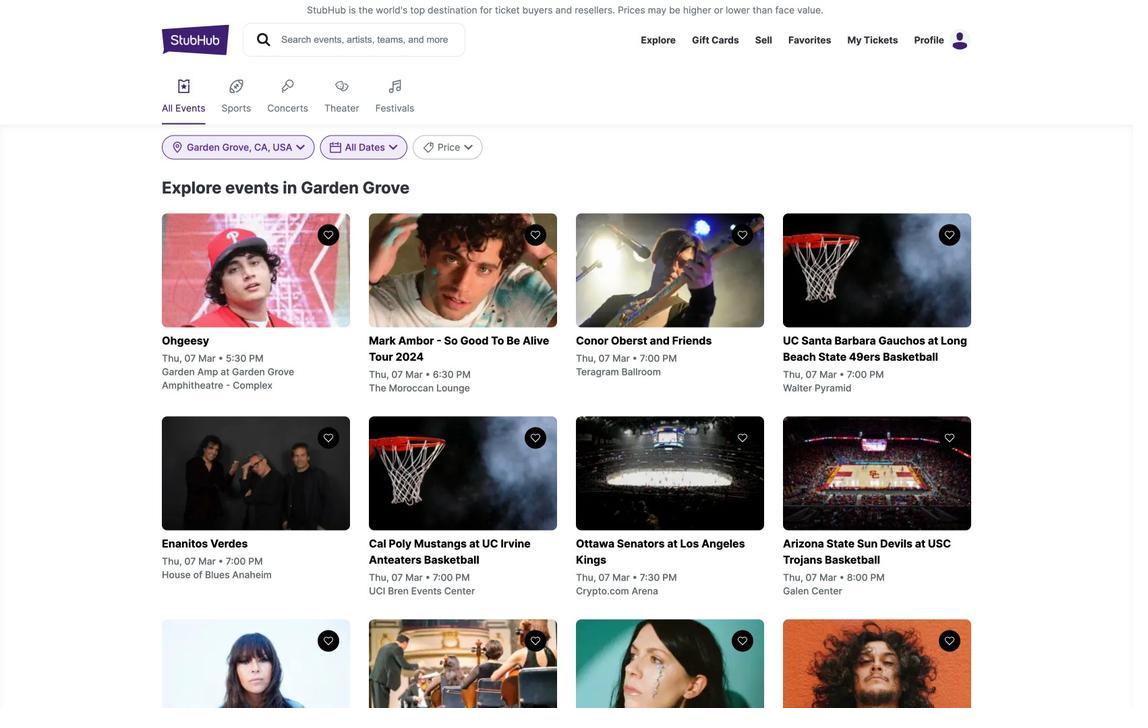 Task type: locate. For each thing, give the bounding box(es) containing it.
stubhub image
[[162, 23, 229, 57]]

None field
[[162, 135, 315, 160], [320, 135, 407, 160], [413, 135, 483, 160], [162, 135, 315, 160], [320, 135, 407, 160], [413, 135, 483, 160]]

Search events, artists, teams, and more field
[[280, 32, 453, 47]]



Task type: vqa. For each thing, say whether or not it's contained in the screenshot.
second clear from the bottom of the page
no



